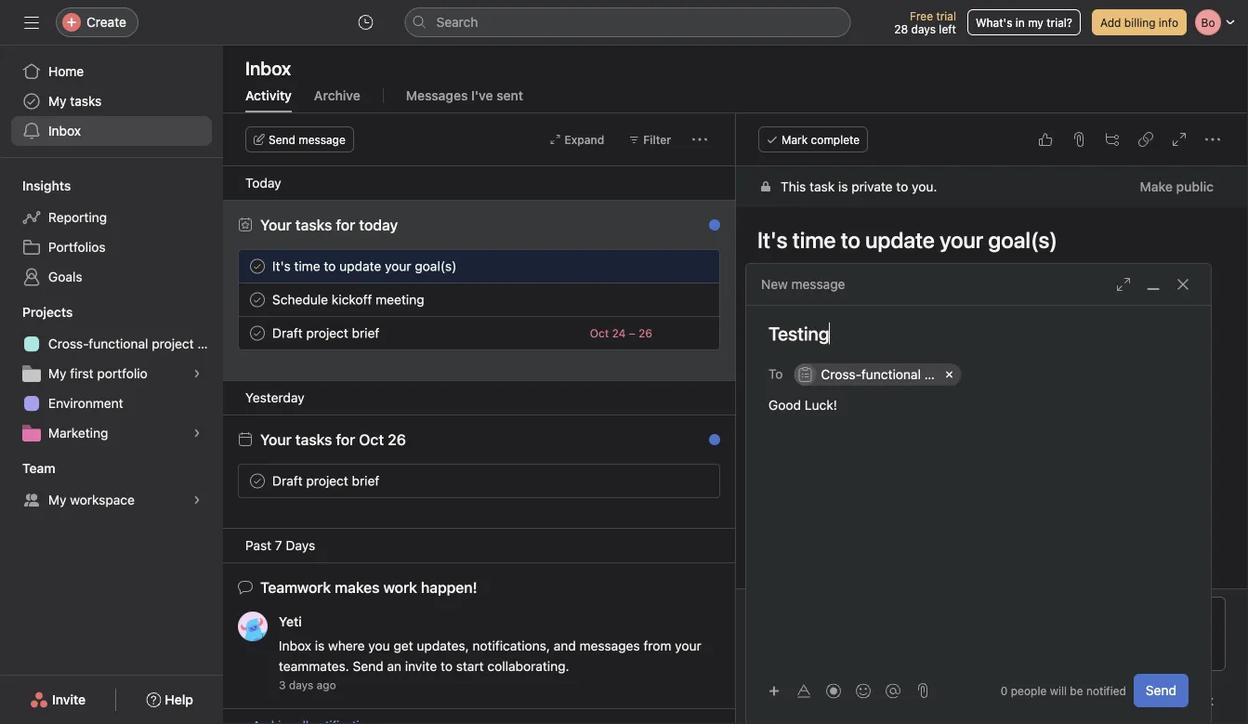 Task type: describe. For each thing, give the bounding box(es) containing it.
my for my tasks
[[48, 93, 67, 109]]

dialog containing new message
[[747, 264, 1212, 724]]

teams element
[[0, 452, 223, 519]]

my for my first portfolio
[[48, 366, 67, 381]]

time
[[294, 259, 320, 274]]

portfolio
[[97, 366, 148, 381]]

good luck!
[[769, 398, 838, 413]]

add billing info
[[1101, 16, 1179, 29]]

in
[[1016, 16, 1026, 29]]

1 draft from the top
[[272, 325, 303, 341]]

add to projects button
[[878, 347, 977, 373]]

you
[[369, 638, 390, 654]]

leave task
[[1149, 693, 1215, 709]]

sent
[[497, 88, 524, 103]]

portfolios
[[48, 239, 106, 255]]

0 likes. click to like this task image
[[1039, 132, 1054, 147]]

this
[[781, 179, 807, 194]]

past 7 days
[[246, 538, 315, 553]]

invite
[[405, 659, 437, 674]]

inbox inside yeti inbox is where you get updates, notifications, and messages from your teammates. send an invite to start collaborating. 3 days ago
[[279, 638, 312, 654]]

7 days
[[275, 538, 315, 553]]

tasks for your tasks for today
[[296, 216, 332, 234]]

inbox link
[[11, 116, 212, 146]]

your tasks for oct 26 link
[[260, 431, 406, 449]]

first
[[70, 366, 94, 381]]

bo
[[883, 695, 897, 708]]

insights element
[[0, 169, 223, 296]]

and
[[554, 638, 576, 654]]

teamwork
[[260, 579, 331, 597]]

1 horizontal spatial 26
[[639, 327, 653, 340]]

it's time to update your goal(s)
[[272, 259, 457, 274]]

reporting link
[[11, 203, 212, 232]]

0 vertical spatial inbox
[[246, 57, 291, 79]]

cross- for cross-functional project plan link
[[48, 336, 89, 352]]

search
[[437, 14, 478, 30]]

today
[[246, 175, 281, 191]]

due
[[759, 317, 780, 330]]

meeting
[[376, 292, 425, 307]]

description document
[[738, 462, 1227, 724]]

more actions for this task image
[[1206, 132, 1221, 147]]

invite
[[52, 692, 86, 708]]

your inside yeti inbox is where you get updates, notifications, and messages from your teammates. send an invite to start collaborating. 3 days ago
[[675, 638, 702, 654]]

see details, my first portfolio image
[[192, 368, 203, 379]]

search list box
[[405, 7, 851, 37]]

project up see details, my first portfolio "icon"
[[152, 336, 194, 352]]

collaborating.
[[488, 659, 570, 674]]

my for my workspace
[[48, 492, 67, 508]]

your for your tasks for today
[[260, 216, 292, 234]]

help
[[165, 692, 193, 708]]

record a video image
[[827, 684, 842, 699]]

message
[[299, 133, 346, 146]]

it's time to update your goal(s) dialog
[[737, 113, 1249, 724]]

send for send
[[1147, 683, 1177, 698]]

is for where
[[315, 638, 325, 654]]

expand popout to full screen image
[[1117, 277, 1132, 292]]

0 vertical spatial oct
[[590, 327, 609, 340]]

updates,
[[417, 638, 469, 654]]

where
[[328, 638, 365, 654]]

what's in my trial? button
[[968, 9, 1082, 35]]

environment
[[48, 396, 123, 411]]

24
[[612, 327, 626, 340]]

home
[[48, 64, 84, 79]]

complete
[[811, 133, 860, 146]]

add subtask image
[[1106, 132, 1121, 147]]

days inside free trial 28 days left
[[912, 22, 936, 35]]

my first portfolio link
[[11, 359, 212, 389]]

plan for cross-functional project plan link
[[198, 336, 223, 352]]

filter button
[[621, 126, 680, 153]]

for for oct
[[336, 431, 355, 449]]

teamwork makes work happen!
[[260, 579, 478, 597]]

add billing info button
[[1093, 9, 1188, 35]]

luck!
[[805, 398, 838, 413]]

portfolios link
[[11, 232, 212, 262]]

today
[[359, 216, 398, 234]]

will
[[1051, 684, 1068, 697]]

1 archive notification image from the top
[[700, 222, 715, 237]]

copy task link image
[[1139, 132, 1154, 147]]

2 brief from the top
[[352, 473, 380, 489]]

tasks for your tasks for oct 26
[[296, 431, 332, 449]]

my first portfolio
[[48, 366, 148, 381]]

history image
[[359, 15, 373, 30]]

search button
[[405, 7, 851, 37]]

messages
[[406, 88, 468, 103]]

update
[[340, 259, 382, 274]]

draft project brief for 1st completed checkbox from the bottom of the page
[[272, 473, 380, 489]]

to inside yeti inbox is where you get updates, notifications, and messages from your teammates. send an invite to start collaborating. 3 days ago
[[441, 659, 453, 674]]

i've
[[472, 88, 493, 103]]

teammates.
[[279, 659, 349, 674]]

what's
[[976, 16, 1013, 29]]

environment link
[[11, 389, 212, 418]]

your tasks for oct 26
[[260, 431, 406, 449]]

Add subject text field
[[747, 321, 1212, 347]]

make public
[[1141, 179, 1215, 194]]

good
[[769, 398, 802, 413]]

it's
[[272, 259, 291, 274]]

0 people will be notified
[[1001, 684, 1127, 697]]

marketing link
[[11, 418, 212, 448]]

my tasks link
[[11, 86, 212, 116]]

marketing
[[48, 425, 108, 441]]

goals link
[[11, 262, 212, 292]]

messages i've sent
[[406, 88, 524, 103]]

1 brief from the top
[[352, 325, 380, 341]]

functional for cross-functional project plan link
[[89, 336, 148, 352]]

more actions image
[[693, 132, 708, 147]]

leave
[[1149, 693, 1185, 709]]

yesterday
[[246, 390, 305, 405]]

mark complete button
[[759, 126, 869, 153]]

my
[[1029, 16, 1044, 29]]

yeti
[[279, 614, 302, 630]]

add for add billing info
[[1101, 16, 1122, 29]]

3 completed image from the top
[[246, 470, 269, 492]]



Task type: vqa. For each thing, say whether or not it's contained in the screenshot.
"Thursday, November 2"
no



Task type: locate. For each thing, give the bounding box(es) containing it.
–
[[629, 327, 636, 340]]

1 horizontal spatial cross-
[[822, 367, 862, 382]]

messages
[[580, 638, 640, 654]]

is for private
[[839, 179, 849, 194]]

to right time
[[324, 259, 336, 274]]

0 vertical spatial archive notification image
[[700, 222, 715, 237]]

1 horizontal spatial days
[[912, 22, 936, 35]]

get
[[394, 638, 413, 654]]

see details, marketing image
[[192, 428, 203, 439]]

0 horizontal spatial task
[[810, 179, 835, 194]]

1 vertical spatial archive notification image
[[700, 437, 715, 452]]

0 horizontal spatial cross-
[[48, 336, 89, 352]]

be
[[1071, 684, 1084, 697]]

dialog
[[747, 264, 1212, 724]]

0 vertical spatial 26
[[639, 327, 653, 340]]

draft down schedule
[[272, 325, 303, 341]]

0 horizontal spatial days
[[289, 679, 314, 692]]

functional down add to projects
[[862, 367, 922, 382]]

make public button
[[1129, 170, 1227, 204]]

1 your from the top
[[260, 216, 292, 234]]

for for today
[[336, 216, 355, 234]]

0 horizontal spatial add
[[886, 353, 908, 366]]

tasks down the home
[[70, 93, 102, 109]]

your up meeting at the left
[[385, 259, 412, 274]]

add left billing
[[1101, 16, 1122, 29]]

my down team on the left bottom of the page
[[48, 492, 67, 508]]

0 horizontal spatial 26
[[388, 431, 406, 449]]

ago
[[317, 679, 336, 692]]

to left you.
[[897, 179, 909, 194]]

this task is private to you.
[[781, 179, 938, 194]]

info
[[1160, 16, 1179, 29]]

Completed checkbox
[[246, 322, 269, 345], [246, 470, 269, 492]]

oct 24 – 26
[[590, 327, 653, 340]]

1 vertical spatial draft
[[272, 473, 303, 489]]

to left projects
[[911, 353, 922, 366]]

completed image up yesterday
[[246, 322, 269, 345]]

cross-
[[48, 336, 89, 352], [822, 367, 862, 382]]

free trial 28 days left
[[895, 9, 957, 35]]

Task Name text field
[[746, 219, 1227, 261]]

plan for cross-functional project plan cell
[[971, 367, 996, 382]]

make
[[1141, 179, 1174, 194]]

1 horizontal spatial oct
[[590, 327, 609, 340]]

days right 28
[[912, 22, 936, 35]]

is left the private
[[839, 179, 849, 194]]

cross-functional project plan for cross-functional project plan cell
[[822, 367, 996, 382]]

send message button
[[246, 126, 354, 153]]

2 draft project brief from the top
[[272, 473, 380, 489]]

tasks for my tasks
[[70, 93, 102, 109]]

plan inside the 'projects' element
[[198, 336, 223, 352]]

draft project brief down the "your tasks for oct 26" link
[[272, 473, 380, 489]]

my tasks
[[48, 93, 102, 109]]

my inside "link"
[[48, 93, 67, 109]]

reporting
[[48, 210, 107, 225]]

send down you
[[353, 659, 384, 674]]

tasks inside 'my tasks' "link"
[[70, 93, 102, 109]]

0 horizontal spatial send
[[269, 133, 296, 146]]

0 vertical spatial completed checkbox
[[246, 255, 269, 278]]

1 horizontal spatial add
[[1101, 16, 1122, 29]]

project inside cell
[[925, 367, 967, 382]]

oct 24 – 26 button
[[590, 327, 653, 340]]

2 horizontal spatial send
[[1147, 683, 1177, 698]]

draft
[[272, 325, 303, 341], [272, 473, 303, 489]]

send inside yeti inbox is where you get updates, notifications, and messages from your teammates. send an invite to start collaborating. 3 days ago
[[353, 659, 384, 674]]

create button
[[56, 7, 139, 37]]

1 my from the top
[[48, 93, 67, 109]]

new message
[[762, 277, 846, 292]]

main content
[[737, 166, 1249, 724]]

2 archive notification image from the top
[[700, 437, 715, 452]]

0 vertical spatial projects
[[22, 305, 73, 320]]

filter
[[644, 133, 671, 146]]

is inside 'main content'
[[839, 179, 849, 194]]

plan down add subject text field
[[971, 367, 996, 382]]

2 your from the top
[[260, 431, 292, 449]]

my down the home
[[48, 93, 67, 109]]

0 vertical spatial task
[[810, 179, 835, 194]]

cross-functional project plan cell
[[795, 364, 996, 386]]

0 vertical spatial tasks
[[70, 93, 102, 109]]

full screen image
[[1173, 132, 1188, 147]]

your right the from
[[675, 638, 702, 654]]

brief down kickoff
[[352, 325, 380, 341]]

functional for cross-functional project plan cell
[[862, 367, 922, 382]]

2 completed checkbox from the top
[[246, 470, 269, 492]]

oct
[[590, 327, 609, 340], [359, 431, 384, 449]]

emoji image
[[857, 684, 871, 699]]

close image
[[1176, 277, 1191, 292]]

2 vertical spatial completed image
[[246, 470, 269, 492]]

projects
[[925, 353, 969, 366]]

send for send message
[[269, 133, 296, 146]]

send
[[269, 133, 296, 146], [353, 659, 384, 674], [1147, 683, 1177, 698]]

1 vertical spatial completed image
[[246, 322, 269, 345]]

my inside teams element
[[48, 492, 67, 508]]

kickoff
[[332, 292, 372, 307]]

0 vertical spatial draft
[[272, 325, 303, 341]]

cross- up luck!
[[822, 367, 862, 382]]

project
[[306, 325, 349, 341], [152, 336, 194, 352], [925, 367, 967, 382], [306, 473, 349, 489]]

completed image down completed image
[[246, 289, 269, 311]]

from
[[644, 638, 672, 654]]

bo button
[[879, 690, 901, 712]]

schedule
[[272, 292, 328, 307]]

0 horizontal spatial oct
[[359, 431, 384, 449]]

completed image up past
[[246, 470, 269, 492]]

1 vertical spatial cross-
[[822, 367, 862, 382]]

add left projects
[[886, 353, 908, 366]]

task right this
[[810, 179, 835, 194]]

0 vertical spatial plan
[[198, 336, 223, 352]]

completed checkbox for schedule
[[246, 289, 269, 311]]

leave task button
[[1119, 684, 1227, 718]]

plan inside cell
[[971, 367, 996, 382]]

inbox down the yeti on the bottom left of the page
[[279, 638, 312, 654]]

expand button
[[542, 126, 613, 153]]

dependencies
[[759, 392, 834, 405]]

projects element
[[0, 296, 223, 452]]

add inside it's time to update your goal(s) "dialog"
[[886, 353, 908, 366]]

send inside dialog
[[1147, 683, 1177, 698]]

0 vertical spatial days
[[912, 22, 936, 35]]

see details, my workspace image
[[192, 495, 203, 506]]

0 vertical spatial my
[[48, 93, 67, 109]]

send message
[[269, 133, 346, 146]]

your for your tasks for oct 26
[[260, 431, 292, 449]]

messages i've sent link
[[406, 88, 524, 113]]

0 vertical spatial functional
[[89, 336, 148, 352]]

goal(s)
[[415, 259, 457, 274]]

inbox
[[246, 57, 291, 79], [48, 123, 81, 139], [279, 638, 312, 654]]

0 horizontal spatial cross-functional project plan
[[48, 336, 223, 352]]

trial?
[[1047, 16, 1073, 29]]

minimize image
[[1147, 277, 1162, 292]]

0 vertical spatial cross-functional project plan
[[48, 336, 223, 352]]

0 vertical spatial send
[[269, 133, 296, 146]]

draft down the "your tasks for oct 26" link
[[272, 473, 303, 489]]

my workspace link
[[11, 485, 212, 515]]

completed checkbox up past
[[246, 470, 269, 492]]

insert an object image
[[769, 686, 780, 697]]

workspace
[[70, 492, 135, 508]]

1 horizontal spatial task
[[1188, 693, 1215, 709]]

is inside yeti inbox is where you get updates, notifications, and messages from your teammates. send an invite to start collaborating. 3 days ago
[[315, 638, 325, 654]]

schedule kickoff meeting
[[272, 292, 425, 307]]

projects down the due date
[[759, 354, 802, 367]]

1 vertical spatial task
[[1188, 693, 1215, 709]]

1 horizontal spatial cross-functional project plan
[[822, 367, 996, 382]]

cross-functional project plan inside the 'projects' element
[[48, 336, 223, 352]]

1 for from the top
[[336, 216, 355, 234]]

expand
[[565, 133, 605, 146]]

send left message
[[269, 133, 296, 146]]

1 vertical spatial cross-functional project plan
[[822, 367, 996, 382]]

2 for from the top
[[336, 431, 355, 449]]

projects inside projects dropdown button
[[22, 305, 73, 320]]

1 vertical spatial my
[[48, 366, 67, 381]]

draft project brief down schedule kickoff meeting
[[272, 325, 380, 341]]

1 vertical spatial functional
[[862, 367, 922, 382]]

functional inside cell
[[862, 367, 922, 382]]

cross-functional project plan down add to projects
[[822, 367, 996, 382]]

1 vertical spatial send
[[353, 659, 384, 674]]

days
[[912, 22, 936, 35], [289, 679, 314, 692]]

functional up portfolio on the left bottom of page
[[89, 336, 148, 352]]

0 vertical spatial cross-
[[48, 336, 89, 352]]

1 vertical spatial brief
[[352, 473, 380, 489]]

2 my from the top
[[48, 366, 67, 381]]

my left the first
[[48, 366, 67, 381]]

1 vertical spatial is
[[315, 638, 325, 654]]

activity
[[246, 88, 292, 103]]

completed checkbox for it's
[[246, 255, 269, 278]]

archive link
[[314, 88, 361, 113]]

task for leave
[[1188, 693, 1215, 709]]

3
[[279, 679, 286, 692]]

cross-functional project plan
[[48, 336, 223, 352], [822, 367, 996, 382]]

plan
[[198, 336, 223, 352], [971, 367, 996, 382]]

your up it's
[[260, 216, 292, 234]]

inbox up activity
[[246, 57, 291, 79]]

2 vertical spatial my
[[48, 492, 67, 508]]

1 horizontal spatial your
[[675, 638, 702, 654]]

cross-functional project plan inside cell
[[822, 367, 996, 382]]

1 vertical spatial completed checkbox
[[246, 470, 269, 492]]

past
[[246, 538, 272, 553]]

attachments: add a file to this task, it's time to update your goal(s) image
[[1072, 132, 1087, 147]]

2 vertical spatial inbox
[[279, 638, 312, 654]]

1 vertical spatial add
[[886, 353, 908, 366]]

1 horizontal spatial is
[[839, 179, 849, 194]]

brief down the "your tasks for oct 26" link
[[352, 473, 380, 489]]

projects inside it's time to update your goal(s) "dialog"
[[759, 354, 802, 367]]

left
[[940, 22, 957, 35]]

functional inside the 'projects' element
[[89, 336, 148, 352]]

1 completed checkbox from the top
[[246, 255, 269, 278]]

0 horizontal spatial plan
[[198, 336, 223, 352]]

at mention image
[[886, 684, 901, 699]]

1 horizontal spatial send
[[353, 659, 384, 674]]

1 vertical spatial oct
[[359, 431, 384, 449]]

1 horizontal spatial functional
[[862, 367, 922, 382]]

billing
[[1125, 16, 1156, 29]]

an
[[387, 659, 402, 674]]

work happen!
[[384, 579, 478, 597]]

cross- up the first
[[48, 336, 89, 352]]

functional
[[89, 336, 148, 352], [862, 367, 922, 382]]

date
[[783, 317, 806, 330]]

2 completed checkbox from the top
[[246, 289, 269, 311]]

cross- inside cell
[[822, 367, 862, 382]]

cross-functional project plan for cross-functional project plan link
[[48, 336, 223, 352]]

inbox down my tasks
[[48, 123, 81, 139]]

my workspace
[[48, 492, 135, 508]]

1 horizontal spatial projects
[[759, 354, 802, 367]]

2 draft from the top
[[272, 473, 303, 489]]

cross-functional project plan row
[[795, 362, 1186, 391]]

Completed checkbox
[[246, 255, 269, 278], [246, 289, 269, 311]]

0 vertical spatial completed checkbox
[[246, 322, 269, 345]]

project down projects
[[925, 367, 967, 382]]

0 horizontal spatial is
[[315, 638, 325, 654]]

your
[[385, 259, 412, 274], [675, 638, 702, 654]]

your down yesterday
[[260, 431, 292, 449]]

28
[[895, 22, 909, 35]]

1 vertical spatial for
[[336, 431, 355, 449]]

1 horizontal spatial plan
[[971, 367, 996, 382]]

1 completed image from the top
[[246, 289, 269, 311]]

completed image
[[246, 289, 269, 311], [246, 322, 269, 345], [246, 470, 269, 492]]

to down updates,
[[441, 659, 453, 674]]

days inside yeti inbox is where you get updates, notifications, and messages from your teammates. send an invite to start collaborating. 3 days ago
[[289, 679, 314, 692]]

2 vertical spatial tasks
[[296, 431, 332, 449]]

0 vertical spatial add
[[1101, 16, 1122, 29]]

global element
[[0, 46, 223, 157]]

projects down goals
[[22, 305, 73, 320]]

0 horizontal spatial projects
[[22, 305, 73, 320]]

0 horizontal spatial your
[[385, 259, 412, 274]]

0 vertical spatial brief
[[352, 325, 380, 341]]

projects
[[22, 305, 73, 320], [759, 354, 802, 367]]

home link
[[11, 57, 212, 86]]

1 vertical spatial 26
[[388, 431, 406, 449]]

inbox inside inbox link
[[48, 123, 81, 139]]

team
[[22, 461, 55, 476]]

tasks down yesterday
[[296, 431, 332, 449]]

hide sidebar image
[[24, 15, 39, 30]]

send button
[[1134, 674, 1189, 708]]

private
[[852, 179, 893, 194]]

1 vertical spatial plan
[[971, 367, 996, 382]]

2 vertical spatial send
[[1147, 683, 1177, 698]]

create
[[86, 14, 126, 30]]

1 vertical spatial your
[[675, 638, 702, 654]]

0 vertical spatial for
[[336, 216, 355, 234]]

to inside "add to projects" button
[[911, 353, 922, 366]]

1 completed checkbox from the top
[[246, 322, 269, 345]]

0 vertical spatial draft project brief
[[272, 325, 380, 341]]

1 vertical spatial days
[[289, 679, 314, 692]]

people
[[1012, 684, 1047, 697]]

is
[[839, 179, 849, 194], [315, 638, 325, 654]]

is up teammates.
[[315, 638, 325, 654]]

cross- inside the 'projects' element
[[48, 336, 89, 352]]

0 vertical spatial your
[[260, 216, 292, 234]]

send right notified at bottom
[[1147, 683, 1177, 698]]

add for add to projects
[[886, 353, 908, 366]]

archive
[[314, 88, 361, 103]]

cross- for cross-functional project plan cell
[[822, 367, 862, 382]]

main content containing this task is private to you.
[[737, 166, 1249, 724]]

1 vertical spatial inbox
[[48, 123, 81, 139]]

project down the "your tasks for oct 26" link
[[306, 473, 349, 489]]

archive notification image
[[700, 222, 715, 237], [700, 437, 715, 452]]

help button
[[134, 684, 205, 717]]

goals
[[48, 269, 82, 285]]

notified
[[1087, 684, 1127, 697]]

completed checkbox left it's
[[246, 255, 269, 278]]

my inside the 'projects' element
[[48, 366, 67, 381]]

formatting image
[[797, 684, 812, 699]]

plan up see details, my first portfolio "icon"
[[198, 336, 223, 352]]

draft project brief for second completed checkbox from the bottom of the page
[[272, 325, 380, 341]]

2 completed image from the top
[[246, 322, 269, 345]]

what's in my trial?
[[976, 16, 1073, 29]]

days right '3'
[[289, 679, 314, 692]]

1 vertical spatial draft project brief
[[272, 473, 380, 489]]

1 vertical spatial your
[[260, 431, 292, 449]]

tasks up time
[[296, 216, 332, 234]]

1 vertical spatial tasks
[[296, 216, 332, 234]]

3 my from the top
[[48, 492, 67, 508]]

0 vertical spatial your
[[385, 259, 412, 274]]

0 vertical spatial is
[[839, 179, 849, 194]]

1 vertical spatial projects
[[759, 354, 802, 367]]

your tasks for today link
[[260, 216, 398, 234]]

1 vertical spatial completed checkbox
[[246, 289, 269, 311]]

projects button
[[0, 303, 73, 322]]

project down schedule kickoff meeting
[[306, 325, 349, 341]]

toolbar
[[762, 677, 910, 704]]

completed image
[[246, 255, 269, 278]]

free
[[910, 9, 934, 22]]

completed checkbox up yesterday
[[246, 322, 269, 345]]

0 horizontal spatial functional
[[89, 336, 148, 352]]

cross-functional project plan up portfolio on the left bottom of page
[[48, 336, 223, 352]]

assignee
[[759, 280, 807, 293]]

task for this
[[810, 179, 835, 194]]

1 draft project brief from the top
[[272, 325, 380, 341]]

completed checkbox down completed image
[[246, 289, 269, 311]]

task inside "button"
[[1188, 693, 1215, 709]]

task right leave
[[1188, 693, 1215, 709]]

0 vertical spatial completed image
[[246, 289, 269, 311]]



